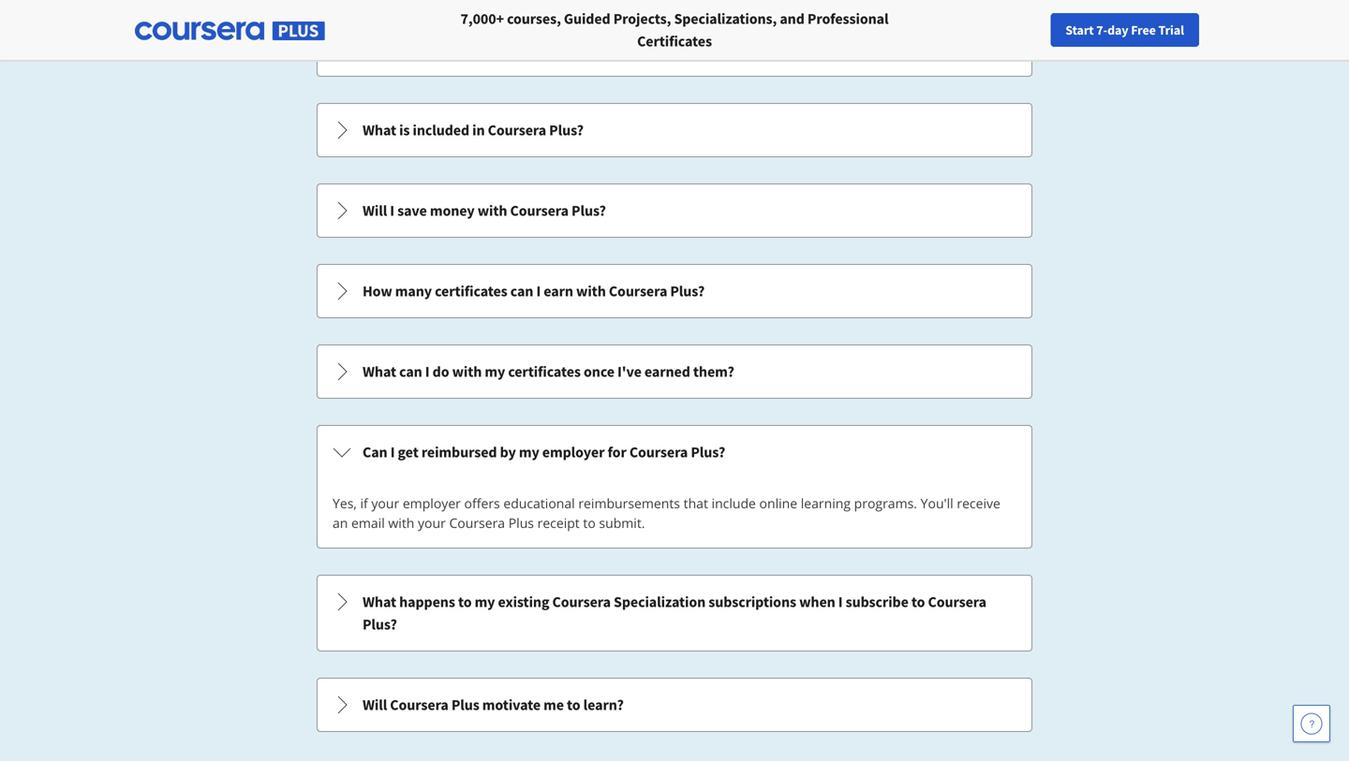 Task type: vqa. For each thing, say whether or not it's contained in the screenshot.
the Game Theory
no



Task type: describe. For each thing, give the bounding box(es) containing it.
subscriptions
[[709, 593, 797, 612]]

find
[[985, 22, 1009, 38]]

trial
[[1159, 22, 1185, 38]]

find your new career link
[[976, 19, 1112, 42]]

my for employer
[[519, 443, 540, 462]]

existing
[[498, 593, 550, 612]]

will coursera plus motivate me to learn?
[[363, 696, 624, 715]]

if
[[360, 495, 368, 513]]

what for what happens to my existing coursera specialization subscriptions when i subscribe to coursera plus?
[[363, 593, 396, 612]]

my for certificates
[[485, 363, 505, 381]]

offers
[[464, 495, 500, 513]]

what happens to my existing coursera specialization subscriptions when i subscribe to coursera plus? button
[[318, 576, 1032, 651]]

professional
[[808, 9, 889, 28]]

i left get at the bottom
[[391, 443, 395, 462]]

guided
[[564, 9, 611, 28]]

save
[[397, 202, 427, 220]]

coursera right subscribe in the right of the page
[[928, 593, 987, 612]]

once
[[584, 363, 615, 381]]

happens
[[399, 593, 455, 612]]

career
[[1067, 22, 1103, 38]]

with right do at the left of page
[[452, 363, 482, 381]]

what for what is included in coursera plus?
[[363, 121, 396, 140]]

start 7-day free trial
[[1066, 22, 1185, 38]]

include
[[712, 495, 756, 513]]

with inside dropdown button
[[576, 282, 606, 301]]

can inside dropdown button
[[511, 282, 534, 301]]

employer inside yes, if your employer offers educational reimbursements that include online learning programs. you'll receive an email with your coursera plus receipt to submit.
[[403, 495, 461, 513]]

motivate
[[482, 696, 541, 715]]

to inside yes, if your employer offers educational reimbursements that include online learning programs. you'll receive an email with your coursera plus receipt to submit.
[[583, 515, 596, 532]]

included
[[413, 121, 470, 140]]

what for what can i do with my certificates once i've earned them?
[[363, 363, 396, 381]]

that
[[684, 495, 708, 513]]

what can i do with my certificates once i've earned them? button
[[318, 346, 1032, 398]]

i left do at the left of page
[[425, 363, 430, 381]]

coursera right in
[[488, 121, 546, 140]]

earned
[[645, 363, 691, 381]]

in
[[472, 121, 485, 140]]

them?
[[693, 363, 735, 381]]

will i save money with coursera plus? button
[[318, 185, 1032, 237]]

plus? inside dropdown button
[[670, 282, 705, 301]]

how many certificates can i earn with coursera plus?
[[363, 282, 705, 301]]

money
[[430, 202, 475, 220]]

i've
[[618, 363, 642, 381]]

0 vertical spatial your
[[1012, 22, 1037, 38]]

do
[[433, 363, 449, 381]]

can
[[363, 443, 388, 462]]

to right me
[[567, 696, 581, 715]]

i inside dropdown button
[[537, 282, 541, 301]]

earn
[[544, 282, 574, 301]]

reimbursements
[[579, 495, 680, 513]]

free
[[1131, 22, 1156, 38]]

educational
[[504, 495, 575, 513]]

to right subscribe in the right of the page
[[912, 593, 925, 612]]

7,000+
[[461, 9, 504, 28]]

i inside the what happens to my existing coursera specialization subscriptions when i subscribe to coursera plus?
[[839, 593, 843, 612]]

certificates inside dropdown button
[[435, 282, 508, 301]]

to right happens
[[458, 593, 472, 612]]

can inside dropdown button
[[399, 363, 422, 381]]

subscribe
[[846, 593, 909, 612]]

find your new career
[[985, 22, 1103, 38]]

employer inside dropdown button
[[542, 443, 605, 462]]



Task type: locate. For each thing, give the bounding box(es) containing it.
reimbursed
[[422, 443, 497, 462]]

1 will from the top
[[363, 202, 387, 220]]

start
[[1066, 22, 1094, 38]]

0 horizontal spatial plus
[[452, 696, 480, 715]]

is
[[399, 121, 410, 140]]

will coursera plus motivate me to learn? button
[[318, 679, 1032, 732]]

with inside yes, if your employer offers educational reimbursements that include online learning programs. you'll receive an email with your coursera plus receipt to submit.
[[388, 515, 415, 532]]

help center image
[[1301, 713, 1323, 736]]

specializations,
[[674, 9, 777, 28]]

what inside the what happens to my existing coursera specialization subscriptions when i subscribe to coursera plus?
[[363, 593, 396, 612]]

can
[[511, 282, 534, 301], [399, 363, 422, 381]]

0 horizontal spatial certificates
[[435, 282, 508, 301]]

receipt
[[538, 515, 580, 532]]

and
[[780, 9, 805, 28]]

programs.
[[854, 495, 918, 513]]

1 horizontal spatial your
[[418, 515, 446, 532]]

new
[[1039, 22, 1064, 38]]

7,000+ courses, guided projects, specializations, and professional certificates
[[461, 9, 889, 51]]

certificates inside dropdown button
[[508, 363, 581, 381]]

1 vertical spatial my
[[519, 443, 540, 462]]

plus? inside the what happens to my existing coursera specialization subscriptions when i subscribe to coursera plus?
[[363, 616, 397, 635]]

can i get reimbursed by my employer for coursera plus?
[[363, 443, 726, 462]]

list containing what is included in coursera plus?
[[315, 21, 1035, 735]]

1 horizontal spatial plus
[[509, 515, 534, 532]]

1 horizontal spatial certificates
[[508, 363, 581, 381]]

None search field
[[258, 12, 576, 49]]

my right by
[[519, 443, 540, 462]]

what happens to my existing coursera specialization subscriptions when i subscribe to coursera plus?
[[363, 593, 987, 635]]

2 vertical spatial what
[[363, 593, 396, 612]]

can left earn
[[511, 282, 534, 301]]

list
[[315, 21, 1035, 735]]

when
[[800, 593, 836, 612]]

learning
[[801, 495, 851, 513]]

your right find
[[1012, 22, 1037, 38]]

i left earn
[[537, 282, 541, 301]]

employer left offers
[[403, 495, 461, 513]]

with
[[478, 202, 507, 220], [576, 282, 606, 301], [452, 363, 482, 381], [388, 515, 415, 532]]

submit.
[[599, 515, 645, 532]]

1 vertical spatial plus
[[452, 696, 480, 715]]

certificates right many
[[435, 282, 508, 301]]

coursera right for
[[630, 443, 688, 462]]

2 will from the top
[[363, 696, 387, 715]]

an
[[333, 515, 348, 532]]

coursera image
[[22, 15, 142, 45]]

1 vertical spatial will
[[363, 696, 387, 715]]

0 vertical spatial certificates
[[435, 282, 508, 301]]

coursera plus image
[[135, 22, 325, 40]]

will
[[363, 202, 387, 220], [363, 696, 387, 715]]

certificates left once
[[508, 363, 581, 381]]

will i save money with coursera plus?
[[363, 202, 606, 220]]

what left do at the left of page
[[363, 363, 396, 381]]

plus?
[[549, 121, 584, 140], [572, 202, 606, 220], [670, 282, 705, 301], [691, 443, 726, 462], [363, 616, 397, 635]]

my
[[485, 363, 505, 381], [519, 443, 540, 462], [475, 593, 495, 612]]

yes, if your employer offers educational reimbursements that include online learning programs. you'll receive an email with your coursera plus receipt to submit.
[[333, 495, 1001, 532]]

0 vertical spatial plus
[[509, 515, 534, 532]]

my left existing
[[475, 593, 495, 612]]

specialization
[[614, 593, 706, 612]]

coursera inside yes, if your employer offers educational reimbursements that include online learning programs. you'll receive an email with your coursera plus receipt to submit.
[[449, 515, 505, 532]]

my inside the what happens to my existing coursera specialization subscriptions when i subscribe to coursera plus?
[[475, 593, 495, 612]]

coursera up how many certificates can i earn with coursera plus?
[[510, 202, 569, 220]]

will for will coursera plus motivate me to learn?
[[363, 696, 387, 715]]

7-
[[1097, 22, 1108, 38]]

what
[[363, 121, 396, 140], [363, 363, 396, 381], [363, 593, 396, 612]]

employer
[[542, 443, 605, 462], [403, 495, 461, 513]]

1 vertical spatial employer
[[403, 495, 461, 513]]

coursera
[[488, 121, 546, 140], [510, 202, 569, 220], [609, 282, 668, 301], [630, 443, 688, 462], [449, 515, 505, 532], [552, 593, 611, 612], [928, 593, 987, 612], [390, 696, 449, 715]]

learn?
[[584, 696, 624, 715]]

plus
[[509, 515, 534, 532], [452, 696, 480, 715]]

to right receipt
[[583, 515, 596, 532]]

coursera inside dropdown button
[[609, 282, 668, 301]]

what left is
[[363, 121, 396, 140]]

you'll
[[921, 495, 954, 513]]

your right email
[[418, 515, 446, 532]]

what can i do with my certificates once i've earned them?
[[363, 363, 735, 381]]

1 vertical spatial certificates
[[508, 363, 581, 381]]

with right money
[[478, 202, 507, 220]]

can left do at the left of page
[[399, 363, 422, 381]]

with right earn
[[576, 282, 606, 301]]

can i get reimbursed by my employer for coursera plus? button
[[318, 426, 1032, 479]]

1 horizontal spatial can
[[511, 282, 534, 301]]

0 vertical spatial what
[[363, 121, 396, 140]]

plus left motivate
[[452, 696, 480, 715]]

what left happens
[[363, 593, 396, 612]]

coursera right earn
[[609, 282, 668, 301]]

for
[[608, 443, 627, 462]]

1 what from the top
[[363, 121, 396, 140]]

0 horizontal spatial your
[[371, 495, 399, 513]]

employer left for
[[542, 443, 605, 462]]

i left save
[[390, 202, 395, 220]]

0 horizontal spatial employer
[[403, 495, 461, 513]]

your right 'if'
[[371, 495, 399, 513]]

show notifications image
[[1132, 23, 1154, 46]]

will for will i save money with coursera plus?
[[363, 202, 387, 220]]

your
[[1012, 22, 1037, 38], [371, 495, 399, 513], [418, 515, 446, 532]]

my right do at the left of page
[[485, 363, 505, 381]]

courses,
[[507, 9, 561, 28]]

coursera down offers
[[449, 515, 505, 532]]

by
[[500, 443, 516, 462]]

1 vertical spatial your
[[371, 495, 399, 513]]

coursera left motivate
[[390, 696, 449, 715]]

what is included in coursera plus?
[[363, 121, 584, 140]]

plus down educational
[[509, 515, 534, 532]]

yes,
[[333, 495, 357, 513]]

to
[[583, 515, 596, 532], [458, 593, 472, 612], [912, 593, 925, 612], [567, 696, 581, 715]]

1 vertical spatial can
[[399, 363, 422, 381]]

0 horizontal spatial can
[[399, 363, 422, 381]]

how many certificates can i earn with coursera plus? button
[[318, 265, 1032, 318]]

get
[[398, 443, 419, 462]]

1 horizontal spatial employer
[[542, 443, 605, 462]]

email
[[351, 515, 385, 532]]

what is included in coursera plus? button
[[318, 104, 1032, 157]]

2 horizontal spatial your
[[1012, 22, 1037, 38]]

coursera right existing
[[552, 593, 611, 612]]

0 vertical spatial my
[[485, 363, 505, 381]]

0 vertical spatial can
[[511, 282, 534, 301]]

day
[[1108, 22, 1129, 38]]

3 what from the top
[[363, 593, 396, 612]]

i
[[390, 202, 395, 220], [537, 282, 541, 301], [425, 363, 430, 381], [391, 443, 395, 462], [839, 593, 843, 612]]

how
[[363, 282, 392, 301]]

receive
[[957, 495, 1001, 513]]

me
[[544, 696, 564, 715]]

certificates
[[435, 282, 508, 301], [508, 363, 581, 381]]

plus inside yes, if your employer offers educational reimbursements that include online learning programs. you'll receive an email with your coursera plus receipt to submit.
[[509, 515, 534, 532]]

2 what from the top
[[363, 363, 396, 381]]

1 vertical spatial what
[[363, 363, 396, 381]]

plus inside will coursera plus motivate me to learn? dropdown button
[[452, 696, 480, 715]]

2 vertical spatial my
[[475, 593, 495, 612]]

2 vertical spatial your
[[418, 515, 446, 532]]

with right email
[[388, 515, 415, 532]]

projects,
[[614, 9, 671, 28]]

start 7-day free trial button
[[1051, 13, 1200, 47]]

0 vertical spatial employer
[[542, 443, 605, 462]]

online
[[760, 495, 798, 513]]

certificates
[[637, 32, 712, 51]]

0 vertical spatial will
[[363, 202, 387, 220]]

i right the when
[[839, 593, 843, 612]]

many
[[395, 282, 432, 301]]



